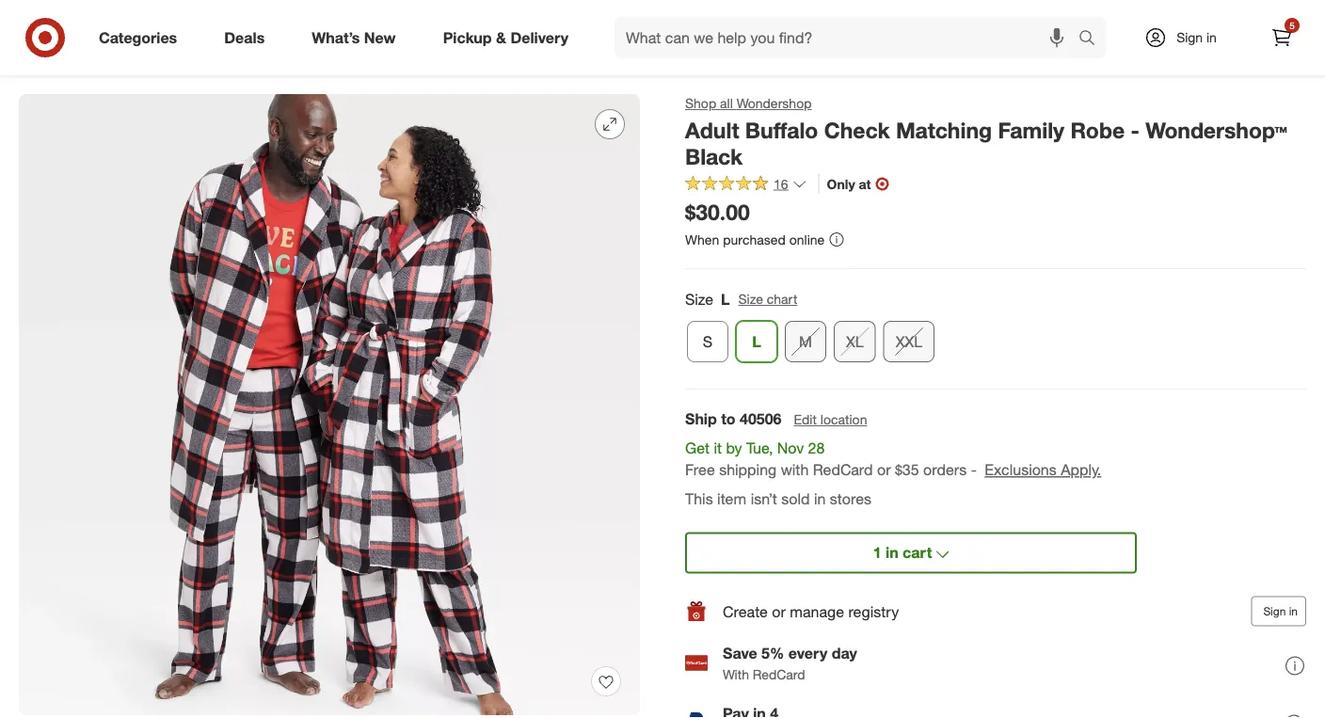 Task type: vqa. For each thing, say whether or not it's contained in the screenshot.
Pickup & Delivery
yes



Task type: describe. For each thing, give the bounding box(es) containing it.
registry
[[849, 602, 899, 621]]

save
[[723, 644, 757, 663]]

orders
[[923, 461, 967, 479]]

/
[[59, 57, 63, 74]]

edit location
[[794, 412, 867, 428]]

redcard inside save 5% every day with redcard
[[753, 666, 805, 682]]

isn't
[[751, 490, 777, 508]]

28
[[808, 439, 825, 458]]

save 5% every day with redcard
[[723, 644, 857, 682]]

5%
[[762, 644, 784, 663]]

exclusions apply. link
[[985, 461, 1101, 479]]

0 horizontal spatial sign
[[1177, 29, 1203, 46]]

edit
[[794, 412, 817, 428]]

size l size chart
[[685, 290, 798, 308]]

&
[[496, 28, 506, 47]]

what's
[[312, 28, 360, 47]]

manage
[[790, 602, 844, 621]]

what's new link
[[296, 17, 420, 58]]

target
[[19, 57, 55, 74]]

$35
[[895, 461, 919, 479]]

5
[[1290, 19, 1295, 31]]

ship
[[685, 410, 717, 428]]

get it by tue, nov 28 free shipping with redcard or $35 orders - exclusions apply.
[[685, 439, 1101, 479]]

get
[[685, 439, 710, 458]]

search
[[1070, 30, 1116, 49]]

16 link
[[685, 175, 807, 196]]

this
[[685, 490, 713, 508]]

only at
[[827, 176, 871, 192]]

deals link
[[208, 17, 288, 58]]

pickup & delivery link
[[427, 17, 592, 58]]

1
[[873, 544, 882, 562]]

size inside size l size chart
[[739, 291, 763, 308]]

s link
[[687, 321, 729, 363]]

m
[[799, 332, 812, 351]]

1 horizontal spatial l
[[752, 332, 761, 351]]

adult buffalo check matching family robe - wondershop™ black, 1 of 8 image
[[19, 94, 640, 715]]

1 in cart for adult buffalo check matching family robe - wondershop™ black l element
[[873, 544, 932, 562]]

pickup & delivery
[[443, 28, 569, 47]]

create or manage registry
[[723, 602, 899, 621]]

sign in button
[[1251, 597, 1307, 627]]

online
[[790, 231, 825, 247]]

apply.
[[1061, 461, 1101, 479]]

it
[[714, 439, 722, 458]]

- inside shop all wondershop adult buffalo check matching family robe - wondershop™ black
[[1131, 117, 1140, 143]]

sign inside button
[[1264, 605, 1286, 619]]

pickup
[[443, 28, 492, 47]]

exclusions
[[985, 461, 1057, 479]]

- inside get it by tue, nov 28 free shipping with redcard or $35 orders - exclusions apply.
[[971, 461, 977, 479]]

free
[[685, 461, 715, 479]]

only
[[827, 176, 855, 192]]

ship to 40506
[[685, 410, 782, 428]]

xl link
[[834, 321, 876, 363]]

16
[[774, 176, 788, 192]]

black
[[685, 144, 743, 170]]

size chart button
[[738, 289, 799, 310]]

day
[[832, 644, 857, 663]]

sign in inside sign in link
[[1177, 29, 1217, 46]]

40506
[[740, 410, 782, 428]]

categories link
[[83, 17, 201, 58]]

What can we help you find? suggestions appear below search field
[[615, 17, 1083, 58]]

check
[[824, 117, 890, 143]]

xxl link
[[884, 321, 935, 363]]

chart
[[767, 291, 798, 308]]

adult
[[685, 117, 739, 143]]

target link
[[19, 57, 55, 74]]

new
[[364, 28, 396, 47]]

or inside get it by tue, nov 28 free shipping with redcard or $35 orders - exclusions apply.
[[877, 461, 891, 479]]



Task type: locate. For each thing, give the bounding box(es) containing it.
matching
[[896, 117, 992, 143]]

sold
[[782, 490, 810, 508]]

l
[[721, 290, 730, 308], [752, 332, 761, 351]]

redcard
[[813, 461, 873, 479], [753, 666, 805, 682]]

1 horizontal spatial sign
[[1264, 605, 1286, 619]]

0 vertical spatial l
[[721, 290, 730, 308]]

search button
[[1070, 17, 1116, 62]]

1 vertical spatial or
[[772, 602, 786, 621]]

1 vertical spatial sign
[[1264, 605, 1286, 619]]

1 vertical spatial sign in
[[1264, 605, 1298, 619]]

wondershop™
[[1146, 117, 1288, 143]]

0 vertical spatial or
[[877, 461, 891, 479]]

or left $35
[[877, 461, 891, 479]]

l left size chart button
[[721, 290, 730, 308]]

m link
[[785, 321, 826, 363]]

to
[[721, 410, 736, 428]]

$30.00
[[685, 199, 750, 225]]

shop all wondershop adult buffalo check matching family robe - wondershop™ black
[[685, 95, 1288, 170]]

group
[[683, 288, 1307, 370]]

0 vertical spatial -
[[1131, 117, 1140, 143]]

at
[[859, 176, 871, 192]]

0 horizontal spatial size
[[685, 290, 714, 308]]

all
[[720, 95, 733, 112]]

redcard inside get it by tue, nov 28 free shipping with redcard or $35 orders - exclusions apply.
[[813, 461, 873, 479]]

sign in inside sign in button
[[1264, 605, 1298, 619]]

xl
[[846, 332, 864, 351]]

with
[[781, 461, 809, 479]]

what's new
[[312, 28, 396, 47]]

0 horizontal spatial -
[[971, 461, 977, 479]]

or right the create
[[772, 602, 786, 621]]

shop
[[685, 95, 717, 112]]

sign in
[[1177, 29, 1217, 46], [1264, 605, 1298, 619]]

this item isn't sold in stores
[[685, 490, 872, 508]]

5 link
[[1261, 17, 1303, 58]]

0 vertical spatial sign
[[1177, 29, 1203, 46]]

0 horizontal spatial redcard
[[753, 666, 805, 682]]

buffalo
[[745, 117, 818, 143]]

1 horizontal spatial size
[[739, 291, 763, 308]]

1 vertical spatial l
[[752, 332, 761, 351]]

with
[[723, 666, 749, 682]]

group containing size
[[683, 288, 1307, 370]]

when purchased online
[[685, 231, 825, 247]]

item
[[717, 490, 747, 508]]

deals
[[224, 28, 265, 47]]

in inside button
[[1289, 605, 1298, 619]]

stores
[[830, 490, 872, 508]]

advertisement region
[[4, 0, 1322, 38]]

delivery
[[511, 28, 569, 47]]

- right orders
[[971, 461, 977, 479]]

when
[[685, 231, 720, 247]]

in
[[1207, 29, 1217, 46], [814, 490, 826, 508], [886, 544, 899, 562], [1289, 605, 1298, 619]]

tue,
[[747, 439, 773, 458]]

0 vertical spatial redcard
[[813, 461, 873, 479]]

robe
[[1071, 117, 1125, 143]]

create
[[723, 602, 768, 621]]

redcard down 5%
[[753, 666, 805, 682]]

cart
[[903, 544, 932, 562]]

xxl
[[896, 332, 923, 351]]

location
[[821, 412, 867, 428]]

1 horizontal spatial -
[[1131, 117, 1140, 143]]

sign
[[1177, 29, 1203, 46], [1264, 605, 1286, 619]]

l down size chart button
[[752, 332, 761, 351]]

0 horizontal spatial l
[[721, 290, 730, 308]]

1 horizontal spatial redcard
[[813, 461, 873, 479]]

redcard up the stores
[[813, 461, 873, 479]]

categories
[[99, 28, 177, 47]]

1 in cart
[[873, 544, 932, 562]]

l link
[[736, 321, 778, 363]]

purchased
[[723, 231, 786, 247]]

size up s
[[685, 290, 714, 308]]

family
[[998, 117, 1065, 143]]

1 vertical spatial redcard
[[753, 666, 805, 682]]

edit location button
[[793, 410, 868, 430]]

1 horizontal spatial sign in
[[1264, 605, 1298, 619]]

- right robe
[[1131, 117, 1140, 143]]

nov
[[777, 439, 804, 458]]

s
[[703, 332, 713, 351]]

size left "chart"
[[739, 291, 763, 308]]

wondershop
[[737, 95, 812, 112]]

every
[[789, 644, 828, 663]]

size
[[685, 290, 714, 308], [739, 291, 763, 308]]

0 vertical spatial sign in
[[1177, 29, 1217, 46]]

1 vertical spatial -
[[971, 461, 977, 479]]

target /
[[19, 57, 63, 74]]

shipping
[[719, 461, 777, 479]]

sign in link
[[1129, 17, 1246, 58]]

-
[[1131, 117, 1140, 143], [971, 461, 977, 479]]

by
[[726, 439, 742, 458]]

1 horizontal spatial or
[[877, 461, 891, 479]]

0 horizontal spatial sign in
[[1177, 29, 1217, 46]]

0 horizontal spatial or
[[772, 602, 786, 621]]



